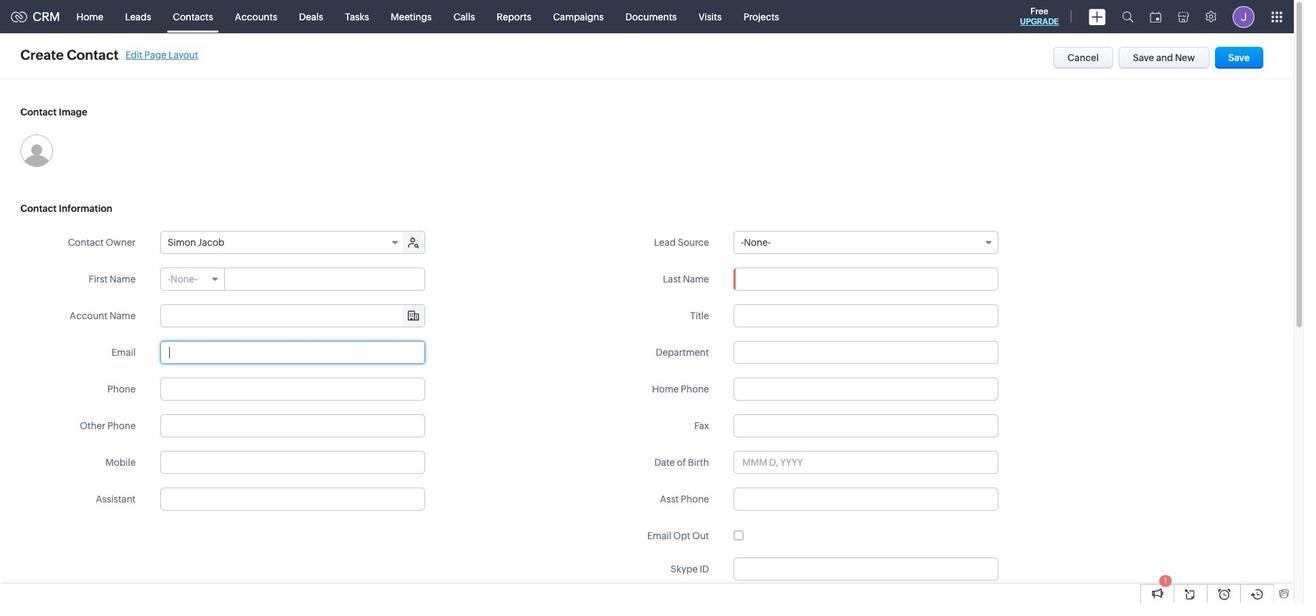 Task type: locate. For each thing, give the bounding box(es) containing it.
create menu element
[[1081, 0, 1115, 33]]

None text field
[[225, 268, 425, 290], [734, 378, 999, 401], [160, 415, 425, 438], [734, 415, 999, 438], [160, 488, 425, 511], [225, 268, 425, 290], [734, 378, 999, 401], [160, 415, 425, 438], [734, 415, 999, 438], [160, 488, 425, 511]]

None field
[[734, 231, 999, 254], [161, 232, 404, 253], [161, 268, 225, 290], [161, 305, 425, 327], [734, 231, 999, 254], [161, 232, 404, 253], [161, 268, 225, 290], [161, 305, 425, 327]]

None text field
[[734, 268, 999, 291], [734, 304, 999, 328], [161, 305, 425, 327], [160, 341, 425, 364], [734, 341, 999, 364], [160, 378, 425, 401], [160, 451, 425, 474], [734, 488, 999, 511], [734, 558, 999, 581], [734, 268, 999, 291], [734, 304, 999, 328], [161, 305, 425, 327], [160, 341, 425, 364], [734, 341, 999, 364], [160, 378, 425, 401], [160, 451, 425, 474], [734, 488, 999, 511], [734, 558, 999, 581]]

calendar image
[[1151, 11, 1162, 22]]



Task type: vqa. For each thing, say whether or not it's contained in the screenshot.
the Channels IMAGE
no



Task type: describe. For each thing, give the bounding box(es) containing it.
search image
[[1123, 11, 1134, 22]]

search element
[[1115, 0, 1142, 33]]

logo image
[[11, 11, 27, 22]]

profile image
[[1233, 6, 1255, 28]]

image image
[[20, 135, 53, 167]]

MMM D, YYYY text field
[[734, 451, 999, 474]]

profile element
[[1225, 0, 1263, 33]]

create menu image
[[1089, 8, 1106, 25]]



